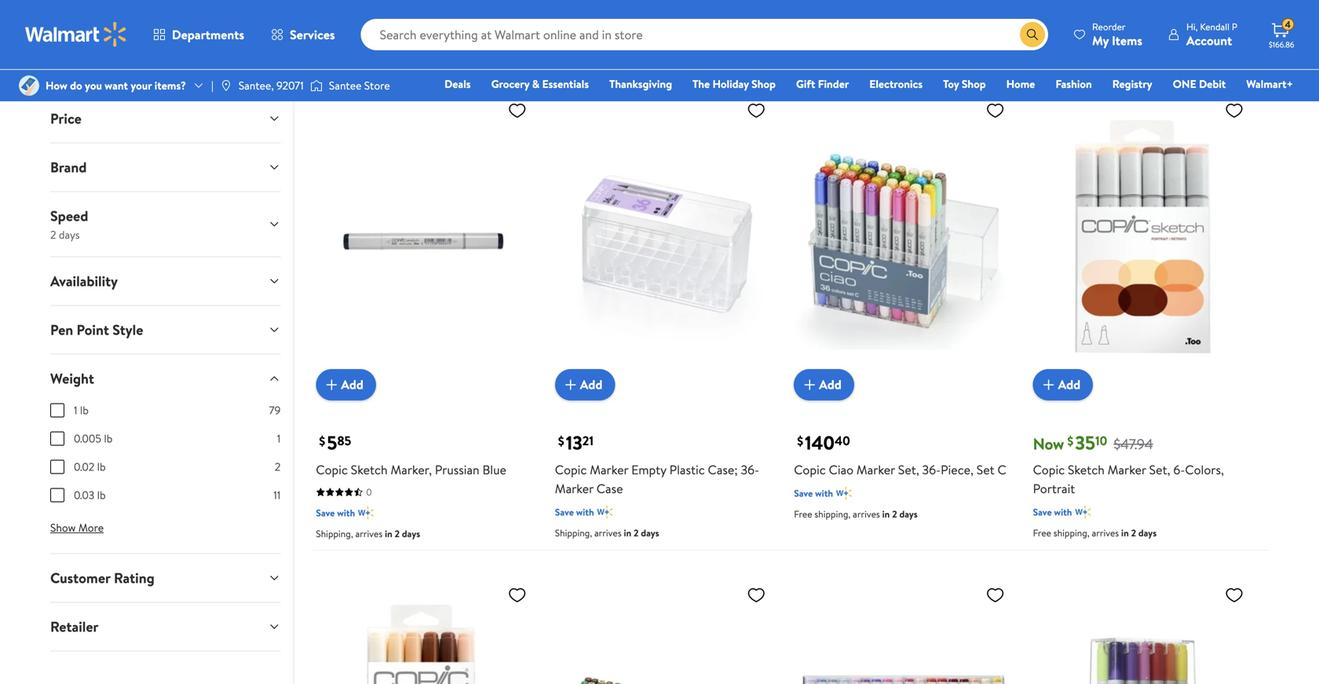 Task type: locate. For each thing, give the bounding box(es) containing it.
add to cart image up 85
[[322, 375, 341, 394]]

1 add to cart image from the left
[[322, 375, 341, 394]]

 image right |
[[220, 79, 232, 92]]

4 add from the left
[[1059, 376, 1081, 393]]

4 $ from the left
[[1068, 432, 1074, 450]]

save with down 13
[[555, 505, 594, 519]]

holiday
[[713, 76, 749, 92]]

 image right 92071
[[310, 78, 323, 93]]

walmart plus image down the now $ 35 10 $47.94 copic sketch marker set, 6-colors, portrait
[[1076, 504, 1091, 520]]

$ left 35
[[1068, 432, 1074, 450]]

registry link
[[1106, 75, 1160, 92]]

walmart plus image for 13
[[597, 504, 613, 520]]

add to favorites list, copic marker empty plastic case; 36-marker case image
[[747, 101, 766, 120]]

sketch up 0
[[351, 461, 388, 478]]

21
[[583, 432, 594, 449]]

1 down 79
[[277, 431, 281, 446]]

3 add button from the left
[[794, 369, 854, 400]]

$ inside "$ 5 85"
[[319, 432, 325, 450]]

3 add from the left
[[819, 376, 842, 393]]

reorder
[[1093, 20, 1126, 33]]

1 vertical spatial 1
[[277, 431, 281, 446]]

0 horizontal spatial free shipping, arrives in 2 days
[[794, 507, 918, 521]]

shipping, down portrait
[[1054, 526, 1090, 539]]

weight group
[[50, 402, 281, 515]]

40
[[835, 432, 850, 449]]

show more
[[50, 520, 104, 535]]

1 vertical spatial shipping,
[[1054, 526, 1090, 539]]

0 horizontal spatial 36-
[[741, 461, 760, 478]]

colors,
[[1186, 461, 1224, 478]]

toy shop
[[944, 76, 986, 92]]

shop
[[752, 76, 776, 92], [962, 76, 986, 92]]

2 down copic ciao marker set, 36-piece, set c
[[892, 507, 897, 521]]

shipping,
[[316, 43, 353, 56], [555, 526, 592, 539], [316, 527, 353, 540]]

add to cart image
[[322, 375, 341, 394], [1040, 375, 1059, 394]]

4
[[1285, 18, 1291, 31]]

in down the copic marker empty plastic case; 36- marker case
[[624, 526, 632, 539]]

1 vertical spatial free
[[1033, 526, 1052, 539]]

free down portrait
[[1033, 526, 1052, 539]]

copic inside the copic marker empty plastic case; 36- marker case
[[555, 461, 587, 478]]

$ inside "$ 13 21"
[[558, 432, 565, 450]]

1 horizontal spatial add to cart image
[[1040, 375, 1059, 394]]

shipping, arrives in 2 days down case
[[555, 526, 659, 539]]

save down 140
[[794, 486, 813, 500]]

1 $ from the left
[[319, 432, 325, 450]]

2 sketch from the left
[[1068, 461, 1105, 478]]

save with up the shipping, arrives in 3+ days
[[316, 22, 355, 35]]

2 add to cart image from the left
[[801, 375, 819, 394]]

1 horizontal spatial shop
[[962, 76, 986, 92]]

ciao
[[829, 461, 854, 478]]

0 horizontal spatial free
[[794, 507, 813, 521]]

add up 85
[[341, 376, 364, 393]]

one debit
[[1173, 76, 1226, 92]]

$ left 13
[[558, 432, 565, 450]]

shipping,
[[815, 507, 851, 521], [1054, 526, 1090, 539]]

style
[[112, 320, 143, 339]]

1 walmart plus image from the left
[[597, 504, 613, 520]]

brand
[[50, 157, 87, 177]]

set, left the piece,
[[898, 461, 920, 478]]

with up the shipping, arrives in 3+ days
[[337, 22, 355, 35]]

walmart plus image
[[597, 504, 613, 520], [1076, 504, 1091, 520]]

0 horizontal spatial set,
[[898, 461, 920, 478]]

1 for 1 lb
[[74, 402, 77, 418]]

1 horizontal spatial shipping,
[[1054, 526, 1090, 539]]

copic
[[316, 461, 348, 478], [555, 461, 587, 478], [794, 461, 826, 478], [1033, 461, 1065, 478]]

None checkbox
[[50, 403, 64, 417], [50, 431, 64, 446], [50, 403, 64, 417], [50, 431, 64, 446]]

1 horizontal spatial free shipping, arrives in 2 days
[[1033, 526, 1157, 539]]

36- left set
[[923, 461, 941, 478]]

save up the shipping, arrives in 3+ days
[[316, 22, 335, 35]]

2 horizontal spatial  image
[[310, 78, 323, 93]]

$ inside the now $ 35 10 $47.94 copic sketch marker set, 6-colors, portrait
[[1068, 432, 1074, 450]]

days down speed
[[59, 227, 80, 242]]

lb right '0.02'
[[97, 459, 106, 474]]

copic ciao marker set, 36-piece, set c
[[794, 461, 1007, 478]]

toy
[[944, 76, 959, 92]]

speed tab
[[38, 192, 293, 256]]

with down portrait
[[1055, 505, 1073, 519]]

add button
[[316, 369, 376, 400], [555, 369, 615, 400], [794, 369, 854, 400], [1033, 369, 1094, 400]]

2 copic from the left
[[555, 461, 587, 478]]

sketch
[[351, 461, 388, 478], [1068, 461, 1105, 478]]

weight
[[50, 369, 94, 388]]

1 horizontal spatial add to cart image
[[801, 375, 819, 394]]

fashion link
[[1049, 75, 1099, 92]]

0 horizontal spatial  image
[[19, 75, 39, 96]]

days down copic ciao marker set, 36-piece, set c
[[900, 507, 918, 521]]

marker inside the now $ 35 10 $47.94 copic sketch marker set, 6-colors, portrait
[[1108, 461, 1147, 478]]

2 walmart plus image from the left
[[1076, 504, 1091, 520]]

1 set, from the left
[[898, 461, 920, 478]]

do
[[70, 78, 82, 93]]

marker down $47.94
[[1108, 461, 1147, 478]]

sketch down 35
[[1068, 461, 1105, 478]]

arrives down ciao at the right bottom of the page
[[853, 507, 880, 521]]

5
[[327, 430, 337, 456]]

1 shop from the left
[[752, 76, 776, 92]]

the holiday shop link
[[686, 75, 783, 92]]

None checkbox
[[50, 460, 64, 474], [50, 488, 64, 502], [50, 460, 64, 474], [50, 488, 64, 502]]

add to cart image up 'now'
[[1040, 375, 1059, 394]]

0 vertical spatial 1
[[74, 402, 77, 418]]

in
[[385, 43, 393, 56], [883, 507, 890, 521], [624, 526, 632, 539], [1122, 526, 1129, 539], [385, 527, 393, 540]]

1 up the 0.005
[[74, 402, 77, 418]]

add for 5
[[341, 376, 364, 393]]

add to cart image up 140
[[801, 375, 819, 394]]

lb right the 0.005
[[104, 431, 113, 446]]

0 horizontal spatial add to cart image
[[322, 375, 341, 394]]

now
[[1033, 433, 1065, 455]]

set
[[977, 461, 995, 478]]

arrives down case
[[595, 526, 622, 539]]

save with down portrait
[[1033, 505, 1073, 519]]

walmart plus image for $47.94
[[1076, 504, 1091, 520]]

1 vertical spatial free shipping, arrives in 2 days
[[1033, 526, 1157, 539]]

1 horizontal spatial shipping, arrives in 2 days
[[555, 526, 659, 539]]

1
[[74, 402, 77, 418], [277, 431, 281, 446]]

shipping, arrives in 2 days
[[555, 526, 659, 539], [316, 527, 420, 540]]

 image for santee store
[[310, 78, 323, 93]]

walmart plus image down ciao at the right bottom of the page
[[837, 485, 852, 501]]

2 shop from the left
[[962, 76, 986, 92]]

0.03 lb
[[74, 487, 106, 502]]

want
[[105, 78, 128, 93]]

one
[[1173, 76, 1197, 92]]

customer rating tab
[[38, 554, 293, 602]]

deals link
[[438, 75, 478, 92]]

arrives down 0
[[356, 527, 383, 540]]

35
[[1076, 430, 1096, 456]]

0 horizontal spatial sketch
[[351, 461, 388, 478]]

1 horizontal spatial free
[[1033, 526, 1052, 539]]

in left 3+
[[385, 43, 393, 56]]

weight button
[[38, 354, 293, 402]]

36- inside the copic marker empty plastic case; 36- marker case
[[741, 461, 760, 478]]

copic sketch marker set, 72-piece set, b, v2 image
[[794, 579, 1011, 684]]

0 horizontal spatial shipping,
[[815, 507, 851, 521]]

add to favorites list, copic sketch marker set, 72-piece set, b, v2 image
[[986, 585, 1005, 605]]

walmart plus image up the shipping, arrives in 3+ days
[[358, 21, 374, 36]]

1 36- from the left
[[741, 461, 760, 478]]

availability
[[50, 271, 118, 291]]

add
[[341, 376, 364, 393], [580, 376, 603, 393], [819, 376, 842, 393], [1059, 376, 1081, 393]]

add button up 'now'
[[1033, 369, 1094, 400]]

shipping, arrives in 2 days down 0
[[316, 527, 420, 540]]

add up 35
[[1059, 376, 1081, 393]]

0 horizontal spatial shop
[[752, 76, 776, 92]]

1 add button from the left
[[316, 369, 376, 400]]

3+
[[395, 43, 405, 56]]

2 down copic sketch marker, prussian blue
[[395, 527, 400, 540]]

copic for 140
[[794, 461, 826, 478]]

140
[[805, 430, 835, 456]]

1 horizontal spatial  image
[[220, 79, 232, 92]]

rating
[[114, 568, 155, 588]]

empty
[[632, 461, 667, 478]]

92071
[[277, 78, 304, 93]]

lb right 0.03
[[97, 487, 106, 502]]

copic for 13
[[555, 461, 587, 478]]

free shipping, arrives in 2 days down portrait
[[1033, 526, 1157, 539]]

santee store
[[329, 78, 390, 93]]

free shipping, arrives in 2 days down ciao at the right bottom of the page
[[794, 507, 918, 521]]

1 add to cart image from the left
[[561, 375, 580, 394]]

now $ 35 10 $47.94 copic sketch marker set, 6-colors, portrait
[[1033, 430, 1224, 497]]

1 horizontal spatial 36-
[[923, 461, 941, 478]]

 image for how do you want your items?
[[19, 75, 39, 96]]

 image
[[19, 75, 39, 96], [310, 78, 323, 93], [220, 79, 232, 92]]

1 horizontal spatial walmart plus image
[[1076, 504, 1091, 520]]

lb for 0.02 lb
[[97, 459, 106, 474]]

walmart+
[[1247, 76, 1294, 92]]

hi, kendall p account
[[1187, 20, 1238, 49]]

0 vertical spatial free
[[794, 507, 813, 521]]

with down ciao at the right bottom of the page
[[815, 486, 833, 500]]

set, left 6-
[[1150, 461, 1171, 478]]

free down 140
[[794, 507, 813, 521]]

lb up the 0.005
[[80, 402, 89, 418]]

shop up add to favorites list, copic marker empty plastic case; 36-marker case 'icon'
[[752, 76, 776, 92]]

2 add from the left
[[580, 376, 603, 393]]

copic ciao marker set, 6-colors, portrait image
[[316, 579, 533, 684]]

6-
[[1174, 461, 1186, 478]]

2 down the copic marker empty plastic case; 36- marker case
[[634, 526, 639, 539]]

home
[[1007, 76, 1036, 92]]

$ left 5
[[319, 432, 325, 450]]

2 add button from the left
[[555, 369, 615, 400]]

36-
[[741, 461, 760, 478], [923, 461, 941, 478]]

shop right toy
[[962, 76, 986, 92]]

days down the copic marker empty plastic case; 36- marker case
[[641, 526, 659, 539]]

0 horizontal spatial walmart plus image
[[597, 504, 613, 520]]

add to cart image up 13
[[561, 375, 580, 394]]

p
[[1232, 20, 1238, 33]]

save with down ciao at the right bottom of the page
[[794, 486, 833, 500]]

add for 140
[[819, 376, 842, 393]]

add button up 21
[[555, 369, 615, 400]]

walmart image
[[25, 22, 127, 47]]

one debit link
[[1166, 75, 1233, 92]]

add button up $ 140 40
[[794, 369, 854, 400]]

copic ciao artist marker set, 12-colors, basic image
[[1033, 579, 1250, 684]]

1 horizontal spatial 1
[[277, 431, 281, 446]]

walmart plus image down 0
[[358, 505, 374, 521]]

days
[[408, 43, 426, 56], [59, 227, 80, 242], [900, 507, 918, 521], [641, 526, 659, 539], [1139, 526, 1157, 539], [402, 527, 420, 540]]

marker left case
[[555, 480, 594, 497]]

free for 140
[[794, 507, 813, 521]]

copic sketch marker set, 6-colors, portrait image
[[1033, 94, 1250, 388]]

save for 140
[[794, 486, 813, 500]]

1 copic from the left
[[316, 461, 348, 478]]

with for 140
[[815, 486, 833, 500]]

availability button
[[38, 257, 293, 305]]

shipping, down ciao at the right bottom of the page
[[815, 507, 851, 521]]

0 vertical spatial shipping,
[[815, 507, 851, 521]]

add up 21
[[580, 376, 603, 393]]

copic down 5
[[316, 461, 348, 478]]

36- right case;
[[741, 461, 760, 478]]

3 copic from the left
[[794, 461, 826, 478]]

1 for 1
[[277, 431, 281, 446]]

0 horizontal spatial 1
[[74, 402, 77, 418]]

walmart plus image
[[358, 21, 374, 36], [837, 485, 852, 501], [358, 505, 374, 521]]

save down 13
[[555, 505, 574, 519]]

c
[[998, 461, 1007, 478]]

0.005 lb
[[74, 431, 113, 446]]

save down portrait
[[1033, 505, 1052, 519]]

customer rating button
[[38, 554, 293, 602]]

 image for santee, 92071
[[220, 79, 232, 92]]

free shipping, arrives in 2 days for 140
[[794, 507, 918, 521]]

2 set, from the left
[[1150, 461, 1171, 478]]

with for 13
[[576, 505, 594, 519]]

copic down 13
[[555, 461, 587, 478]]

4 add button from the left
[[1033, 369, 1094, 400]]

piece,
[[941, 461, 974, 478]]

1 add from the left
[[341, 376, 364, 393]]

0 horizontal spatial add to cart image
[[561, 375, 580, 394]]

the holiday shop
[[693, 76, 776, 92]]

2 up 11
[[275, 459, 281, 474]]

$ left 140
[[797, 432, 804, 450]]

walmart plus image down case
[[597, 504, 613, 520]]

add button up 85
[[316, 369, 376, 400]]

2 down speed
[[50, 227, 56, 242]]

with for $47.94
[[1055, 505, 1073, 519]]

copic up portrait
[[1033, 461, 1065, 478]]

in down the now $ 35 10 $47.94 copic sketch marker set, 6-colors, portrait
[[1122, 526, 1129, 539]]

1 horizontal spatial set,
[[1150, 461, 1171, 478]]

add up 40
[[819, 376, 842, 393]]

0 vertical spatial free shipping, arrives in 2 days
[[794, 507, 918, 521]]

add to cart image
[[561, 375, 580, 394], [801, 375, 819, 394]]

4 copic from the left
[[1033, 461, 1065, 478]]

 image left how
[[19, 75, 39, 96]]

$ inside $ 140 40
[[797, 432, 804, 450]]

with down "$ 13 21"
[[576, 505, 594, 519]]

copic marker empty plastic case; 36-marker case image
[[555, 94, 772, 388]]

lb
[[80, 402, 89, 418], [104, 431, 113, 446], [97, 459, 106, 474], [97, 487, 106, 502]]

2 $ from the left
[[558, 432, 565, 450]]

2 add to cart image from the left
[[1040, 375, 1059, 394]]

add for 13
[[580, 376, 603, 393]]

speed
[[50, 206, 88, 226]]

days right 3+
[[408, 43, 426, 56]]

add button for 140
[[794, 369, 854, 400]]

copic down 140
[[794, 461, 826, 478]]

3 $ from the left
[[797, 432, 804, 450]]

weight tab
[[38, 354, 293, 402]]

pen point style tab
[[38, 306, 293, 354]]

1 horizontal spatial sketch
[[1068, 461, 1105, 478]]

copic sketch marker, prussian blue
[[316, 461, 507, 478]]



Task type: vqa. For each thing, say whether or not it's contained in the screenshot.
140 COPIC
yes



Task type: describe. For each thing, give the bounding box(es) containing it.
departments
[[172, 26, 244, 43]]

days inside speed 2 days
[[59, 227, 80, 242]]

brand button
[[38, 143, 293, 191]]

add to favorites list, copic classic marker set, 72-piece set, a image
[[747, 585, 766, 605]]

add to favorites list, copic ciao marker set, 6-colors, portrait image
[[508, 585, 527, 605]]

add to cart image for 13
[[561, 375, 580, 394]]

pen point style
[[50, 320, 143, 339]]

price tab
[[38, 94, 293, 142]]

departments button
[[140, 16, 258, 53]]

copic ciao marker set, 36-piece, set c image
[[794, 94, 1011, 388]]

free for $47.94
[[1033, 526, 1052, 539]]

add to favorites list, copic ciao artist marker set, 12-colors, basic image
[[1225, 585, 1244, 605]]

how
[[46, 78, 67, 93]]

days down the now $ 35 10 $47.94 copic sketch marker set, 6-colors, portrait
[[1139, 526, 1157, 539]]

registry
[[1113, 76, 1153, 92]]

$166.86
[[1269, 39, 1295, 50]]

marker,
[[391, 461, 432, 478]]

copic for 5
[[316, 461, 348, 478]]

blue
[[483, 461, 507, 478]]

speed 2 days
[[50, 206, 88, 242]]

arrives left 3+
[[356, 43, 383, 56]]

with down "$ 5 85"
[[337, 506, 355, 519]]

1 sketch from the left
[[351, 461, 388, 478]]

$ 5 85
[[319, 430, 351, 456]]

13
[[566, 430, 583, 456]]

kendall
[[1201, 20, 1230, 33]]

retailer button
[[38, 603, 293, 651]]

lb for 0.005 lb
[[104, 431, 113, 446]]

services
[[290, 26, 335, 43]]

santee,
[[239, 78, 274, 93]]

deals
[[445, 76, 471, 92]]

essentials
[[542, 76, 589, 92]]

hi,
[[1187, 20, 1198, 33]]

add button for 5
[[316, 369, 376, 400]]

my
[[1093, 32, 1109, 49]]

plastic
[[670, 461, 705, 478]]

$ 140 40
[[797, 430, 850, 456]]

retailer tab
[[38, 603, 293, 651]]

your
[[131, 78, 152, 93]]

marker right ciao at the right bottom of the page
[[857, 461, 895, 478]]

add to cart image for 5
[[322, 375, 341, 394]]

days down copic sketch marker, prussian blue
[[402, 527, 420, 540]]

free shipping, arrives in 2 days for $47.94
[[1033, 526, 1157, 539]]

0.005
[[74, 431, 101, 446]]

save for 13
[[555, 505, 574, 519]]

you
[[85, 78, 102, 93]]

santee, 92071
[[239, 78, 304, 93]]

in down copic sketch marker, prussian blue
[[385, 527, 393, 540]]

lb for 1 lb
[[80, 402, 89, 418]]

save with down "$ 5 85"
[[316, 506, 355, 519]]

Search search field
[[361, 19, 1049, 50]]

0.02
[[74, 459, 94, 474]]

&
[[532, 76, 540, 92]]

2 36- from the left
[[923, 461, 941, 478]]

gift finder link
[[789, 75, 856, 92]]

availability tab
[[38, 257, 293, 305]]

lb for 0.03 lb
[[97, 487, 106, 502]]

debit
[[1200, 76, 1226, 92]]

save with for $47.94
[[1033, 505, 1073, 519]]

the
[[693, 76, 710, 92]]

point
[[77, 320, 109, 339]]

|
[[211, 78, 214, 93]]

85
[[337, 432, 351, 449]]

save for $47.94
[[1033, 505, 1052, 519]]

customer rating
[[50, 568, 155, 588]]

search icon image
[[1027, 28, 1039, 41]]

add to favorites list, copic ciao marker set, 36-piece, set c image
[[986, 101, 1005, 120]]

portrait
[[1033, 480, 1076, 497]]

0 vertical spatial walmart plus image
[[358, 21, 374, 36]]

1 vertical spatial walmart plus image
[[837, 485, 852, 501]]

79
[[269, 402, 281, 418]]

$ 13 21
[[558, 430, 594, 456]]

thanksgiving
[[610, 76, 672, 92]]

reorder my items
[[1093, 20, 1143, 49]]

2 inside speed 2 days
[[50, 227, 56, 242]]

finder
[[818, 76, 849, 92]]

save down 5
[[316, 506, 335, 519]]

retailer
[[50, 617, 99, 636]]

copic inside the now $ 35 10 $47.94 copic sketch marker set, 6-colors, portrait
[[1033, 461, 1065, 478]]

10
[[1096, 432, 1108, 449]]

shipping, for 140
[[815, 507, 851, 521]]

gift
[[796, 76, 816, 92]]

add to cart image for 140
[[801, 375, 819, 394]]

electronics
[[870, 76, 923, 92]]

price button
[[38, 94, 293, 142]]

sketch inside the now $ 35 10 $47.94 copic sketch marker set, 6-colors, portrait
[[1068, 461, 1105, 478]]

grocery & essentials link
[[484, 75, 596, 92]]

Walmart Site-Wide search field
[[361, 19, 1049, 50]]

items
[[1112, 32, 1143, 49]]

price
[[50, 109, 82, 128]]

show
[[50, 520, 76, 535]]

grocery
[[491, 76, 530, 92]]

arrives down the now $ 35 10 $47.94 copic sketch marker set, 6-colors, portrait
[[1092, 526, 1119, 539]]

marker up case
[[590, 461, 629, 478]]

$ for 140
[[797, 432, 804, 450]]

$ for 13
[[558, 432, 565, 450]]

electronics link
[[863, 75, 930, 92]]

shipping, for $47.94
[[1054, 526, 1090, 539]]

0.03
[[74, 487, 94, 502]]

add button for 13
[[555, 369, 615, 400]]

more
[[78, 520, 104, 535]]

save with for 140
[[794, 486, 833, 500]]

save with for 13
[[555, 505, 594, 519]]

2 inside weight group
[[275, 459, 281, 474]]

copic marker empty plastic case; 36- marker case
[[555, 461, 760, 497]]

account
[[1187, 32, 1233, 49]]

services button
[[258, 16, 348, 53]]

2 vertical spatial walmart plus image
[[358, 505, 374, 521]]

copic classic marker set, 72-piece set, a image
[[555, 579, 772, 684]]

thanksgiving link
[[602, 75, 679, 92]]

2 down the now $ 35 10 $47.94 copic sketch marker set, 6-colors, portrait
[[1132, 526, 1137, 539]]

add to favorites list, copic sketch marker, prussian blue image
[[508, 101, 527, 120]]

walmart+ link
[[1240, 75, 1301, 92]]

home link
[[1000, 75, 1043, 92]]

0
[[366, 485, 372, 499]]

11
[[274, 487, 281, 502]]

items?
[[155, 78, 186, 93]]

add to cart image for $47.94
[[1040, 375, 1059, 394]]

brand tab
[[38, 143, 293, 191]]

show more button
[[38, 515, 116, 541]]

0 horizontal spatial shipping, arrives in 2 days
[[316, 527, 420, 540]]

add to favorites list, copic sketch marker set, 6-colors, portrait image
[[1225, 101, 1244, 120]]

copic sketch marker, prussian blue image
[[316, 94, 533, 388]]

set, inside the now $ 35 10 $47.94 copic sketch marker set, 6-colors, portrait
[[1150, 461, 1171, 478]]

in down copic ciao marker set, 36-piece, set c
[[883, 507, 890, 521]]

$47.94
[[1114, 434, 1154, 454]]

santee
[[329, 78, 362, 93]]

1 lb
[[74, 402, 89, 418]]

$ for 5
[[319, 432, 325, 450]]

fashion
[[1056, 76, 1092, 92]]

grocery & essentials
[[491, 76, 589, 92]]



